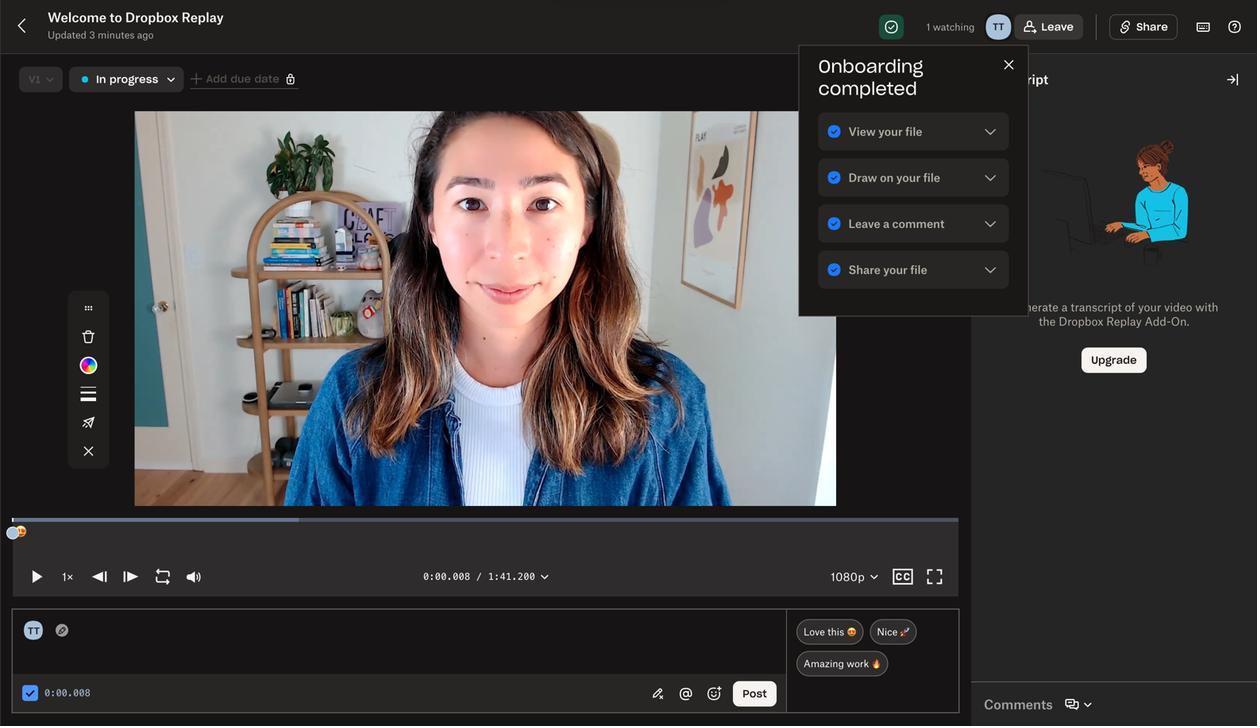 Task type: locate. For each thing, give the bounding box(es) containing it.
tt right watching
[[994, 21, 1005, 33]]

1 vertical spatial 1
[[62, 570, 67, 584]]

video player region
[[6, 111, 959, 597]]

0 vertical spatial share
[[1137, 20, 1169, 33]]

0 vertical spatial replay
[[182, 10, 224, 25]]

comment
[[893, 217, 945, 230]]

1 horizontal spatial share
[[1137, 20, 1169, 33]]

1 inside video player region
[[62, 570, 67, 584]]

1 vertical spatial 0:00.008
[[45, 688, 90, 699]]

1 horizontal spatial dropbox
[[1059, 315, 1104, 328]]

amazing work 🔥 button
[[797, 651, 889, 677]]

draw on your file
[[849, 171, 941, 184]]

a
[[884, 217, 890, 230], [1062, 300, 1068, 314]]

1 left watching
[[927, 21, 931, 33]]

0 vertical spatial dropbox
[[125, 10, 179, 25]]

0 vertical spatial 0:00.008
[[424, 571, 471, 582]]

1 vertical spatial 😍
[[847, 626, 857, 638]]

leave button
[[1015, 14, 1084, 40]]

tt left comment with annotation drawing image
[[28, 626, 40, 637]]

leave up transcript
[[1042, 20, 1075, 33]]

file right the on on the right top
[[924, 171, 941, 184]]

0 horizontal spatial 0:00.008
[[45, 688, 90, 699]]

🚀
[[901, 626, 910, 638]]

0:00.008 down comment with annotation drawing image
[[45, 688, 90, 699]]

0 horizontal spatial replay
[[182, 10, 224, 25]]

a right generate
[[1062, 300, 1068, 314]]

1 for 1 watching
[[927, 21, 931, 33]]

in
[[96, 73, 106, 86]]

view
[[849, 125, 876, 138]]

progress bar slider
[[6, 518, 959, 541]]

share for share
[[1137, 20, 1169, 33]]

welcome
[[48, 10, 107, 25]]

1 horizontal spatial 😍
[[847, 626, 857, 638]]

0 vertical spatial tt
[[994, 21, 1005, 33]]

a left comment at right top
[[884, 217, 890, 230]]

1 vertical spatial a
[[1062, 300, 1068, 314]]

0 horizontal spatial a
[[884, 217, 890, 230]]

draw
[[849, 171, 878, 184]]

1 vertical spatial leave
[[849, 217, 881, 230]]

transcript
[[1071, 300, 1123, 314]]

view your file
[[849, 125, 923, 138]]

1
[[927, 21, 931, 33], [62, 570, 67, 584]]

1 horizontal spatial 1
[[927, 21, 931, 33]]

replay
[[182, 10, 224, 25], [1107, 315, 1143, 328]]

0:00.008 for 0:00.008 / 1:41.200
[[424, 571, 471, 582]]

leave
[[1042, 20, 1075, 33], [849, 217, 881, 230]]

0 vertical spatial a
[[884, 217, 890, 230]]

welcome to dropbox replay updated 3 minutes ago
[[48, 10, 224, 41]]

share inside button
[[1137, 20, 1169, 33]]

on
[[881, 171, 894, 184]]

share your file
[[849, 263, 928, 277]]

file up draw on your file
[[906, 125, 923, 138]]

your down the 'leave a comment'
[[884, 263, 908, 277]]

file for share your file
[[911, 263, 928, 277]]

1:41.200
[[488, 571, 536, 582]]

completed
[[819, 77, 918, 100]]

love this 😍 button
[[797, 619, 864, 645]]

love
[[804, 626, 826, 638]]

1 vertical spatial share
[[849, 263, 881, 277]]

1 right the play video image
[[62, 570, 67, 584]]

1 horizontal spatial a
[[1062, 300, 1068, 314]]

leave down draw
[[849, 217, 881, 230]]

a for generate
[[1062, 300, 1068, 314]]

0 horizontal spatial 😍
[[14, 524, 27, 539]]

onboarding
[[819, 55, 924, 77]]

leave inside button
[[1042, 20, 1075, 33]]

dropbox down transcript
[[1059, 315, 1104, 328]]

file down comment at right top
[[911, 263, 928, 277]]

1 horizontal spatial replay
[[1107, 315, 1143, 328]]

0 horizontal spatial tt
[[28, 626, 40, 637]]

your up add-
[[1139, 300, 1162, 314]]

mention button image
[[677, 685, 696, 704]]

your
[[879, 125, 903, 138], [897, 171, 921, 184], [884, 263, 908, 277], [1139, 300, 1162, 314]]

0 horizontal spatial share
[[849, 263, 881, 277]]

1080p
[[831, 570, 865, 584]]

😍 inside progress bar slider
[[14, 524, 27, 539]]

share down the 'leave a comment'
[[849, 263, 881, 277]]

add-
[[1146, 315, 1172, 328]]

2 vertical spatial file
[[911, 263, 928, 277]]

post button
[[734, 681, 777, 707]]

1 vertical spatial tt
[[28, 626, 40, 637]]

1 horizontal spatial leave
[[1042, 20, 1075, 33]]

post
[[743, 687, 768, 700]]

upgrade
[[1092, 354, 1138, 367]]

this
[[828, 626, 845, 638]]

1 watching
[[927, 21, 975, 33]]

0 vertical spatial leave
[[1042, 20, 1075, 33]]

with
[[1196, 300, 1219, 314]]

😍
[[14, 524, 27, 539], [847, 626, 857, 638]]

0:00.008 inside video player region
[[424, 571, 471, 582]]

nice 🚀
[[878, 626, 910, 638]]

0 horizontal spatial 1
[[62, 570, 67, 584]]

0:00.008
[[424, 571, 471, 582], [45, 688, 90, 699]]

😍 inside button
[[847, 626, 857, 638]]

file
[[906, 125, 923, 138], [924, 171, 941, 184], [911, 263, 928, 277]]

add emoji image
[[705, 685, 724, 704]]

0 vertical spatial 😍
[[14, 524, 27, 539]]

mute image
[[184, 568, 203, 587]]

keyboard shortcuts image
[[1194, 17, 1213, 37]]

1 vertical spatial dropbox
[[1059, 315, 1104, 328]]

😍 up the play video image
[[14, 524, 27, 539]]

dropbox
[[125, 10, 179, 25], [1059, 315, 1104, 328]]

1 horizontal spatial 0:00.008
[[424, 571, 471, 582]]

a inside generate a transcript of your video with the dropbox replay add-on.
[[1062, 300, 1068, 314]]

tt
[[994, 21, 1005, 33], [28, 626, 40, 637]]

ago
[[137, 29, 154, 41]]

1 ×
[[62, 570, 74, 584]]

a for leave
[[884, 217, 890, 230]]

captions image
[[891, 564, 916, 590]]

1 vertical spatial replay
[[1107, 315, 1143, 328]]

0:00.008 left /
[[424, 571, 471, 582]]

0 horizontal spatial dropbox
[[125, 10, 179, 25]]

share
[[1137, 20, 1169, 33], [849, 263, 881, 277]]

0 vertical spatial file
[[906, 125, 923, 138]]

dropbox up ago
[[125, 10, 179, 25]]

😍 right this
[[847, 626, 857, 638]]

upgrade button
[[1082, 348, 1147, 373]]

your inside generate a transcript of your video with the dropbox replay add-on.
[[1139, 300, 1162, 314]]

share left "keyboard shortcuts" icon
[[1137, 20, 1169, 33]]

delete drawing image
[[79, 327, 98, 346]]

0 vertical spatial 1
[[927, 21, 931, 33]]

watching
[[934, 21, 975, 33]]

0 horizontal spatial leave
[[849, 217, 881, 230]]

onboarding completed
[[819, 55, 924, 100]]

nice
[[878, 626, 898, 638]]

×
[[67, 570, 74, 584]]



Task type: describe. For each thing, give the bounding box(es) containing it.
1 for 1 ×
[[62, 570, 67, 584]]

transcript
[[985, 72, 1049, 87]]

your right view
[[879, 125, 903, 138]]

close menu image
[[79, 442, 98, 461]]

replay inside welcome to dropbox replay updated 3 minutes ago
[[182, 10, 224, 25]]

leave a comment
[[849, 217, 945, 230]]

work
[[847, 658, 870, 670]]

hide drawing tools image
[[649, 685, 668, 704]]

love this 😍
[[804, 626, 857, 638]]

drag menu image
[[79, 299, 98, 318]]

post drawing as comment image
[[79, 413, 98, 432]]

share for share your file
[[849, 263, 881, 277]]

/
[[477, 571, 483, 582]]

the
[[1040, 315, 1056, 328]]

leave for leave a comment
[[849, 217, 881, 230]]

1 horizontal spatial tt
[[994, 21, 1005, 33]]

comment with annotation drawing image
[[56, 625, 68, 637]]

generate a transcript of your video with the dropbox replay add-on.
[[1010, 300, 1219, 328]]

leave for leave
[[1042, 20, 1075, 33]]

enable automatic video replay upon ending image
[[151, 565, 175, 589]]

select drawing color image
[[80, 357, 97, 374]]

comments
[[985, 697, 1054, 712]]

play video image
[[21, 561, 52, 593]]

make fullscreen image
[[923, 564, 948, 590]]

video
[[1165, 300, 1193, 314]]

generate
[[1010, 300, 1059, 314]]

0:00.008 / 1:41.200
[[424, 571, 536, 582]]

updated
[[48, 29, 87, 41]]

nice 🚀 button
[[870, 619, 918, 645]]

minutes
[[98, 29, 135, 41]]

dropbox inside welcome to dropbox replay updated 3 minutes ago
[[125, 10, 179, 25]]

🔥
[[872, 658, 882, 670]]

of
[[1126, 300, 1136, 314]]

dropbox inside generate a transcript of your video with the dropbox replay add-on.
[[1059, 315, 1104, 328]]

1080p button
[[822, 561, 888, 593]]

hide sidebar image
[[1224, 70, 1243, 89]]

1 vertical spatial file
[[924, 171, 941, 184]]

on.
[[1172, 315, 1190, 328]]

replay inside generate a transcript of your video with the dropbox replay add-on.
[[1107, 315, 1143, 328]]

0:00.008 for 0:00.008
[[45, 688, 90, 699]]

your right the on on the right top
[[897, 171, 921, 184]]

3
[[89, 29, 95, 41]]

in progress
[[96, 73, 158, 86]]

to
[[110, 10, 122, 25]]

amazing
[[804, 658, 845, 670]]

file for view your file
[[906, 125, 923, 138]]

amazing work 🔥
[[804, 658, 882, 670]]

progress
[[110, 73, 158, 86]]

share button
[[1110, 14, 1178, 40]]

in progress button
[[69, 67, 184, 92]]



Task type: vqa. For each thing, say whether or not it's contained in the screenshot.
needs review
no



